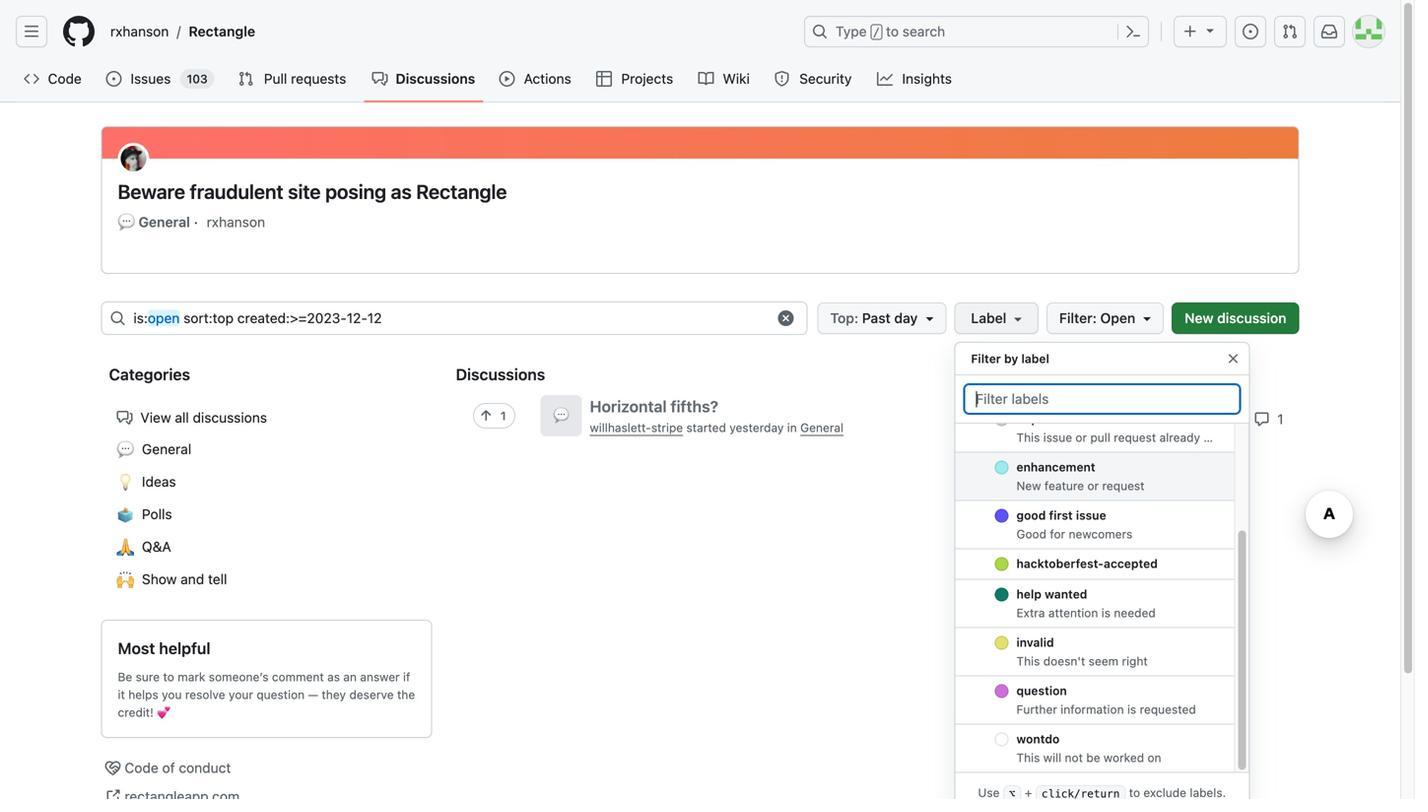 Task type: locate. For each thing, give the bounding box(es) containing it.
103
[[187, 72, 208, 86]]

0 horizontal spatial 1
[[500, 409, 506, 423]]

graph image
[[877, 71, 893, 87]]

request right pull
[[1114, 431, 1157, 445]]

this inside duplicate this issue or pull request already exists
[[1017, 431, 1040, 445]]

general down view
[[142, 441, 191, 457]]

1 horizontal spatial issue opened image
[[1243, 24, 1259, 39]]

🙌
[[117, 569, 134, 592]]

to left "search"
[[886, 23, 899, 39]]

1 vertical spatial or
[[1088, 479, 1099, 493]]

past
[[862, 310, 891, 326]]

answer
[[360, 670, 400, 684]]

1 vertical spatial is
[[1102, 606, 1111, 620]]

enhancement
[[1017, 460, 1096, 474]]

0 horizontal spatial issue
[[1044, 431, 1073, 445]]

attention
[[1049, 606, 1098, 620]]

insights
[[903, 70, 952, 87]]

wanted
[[1045, 588, 1088, 601]]

to inside be sure to mark someone's comment as an answer if it helps you resolve your question — they deserve the credit!
[[163, 670, 174, 684]]

issue opened image
[[1243, 24, 1259, 39], [106, 71, 122, 87]]

issue opened image for git pull request image at top
[[1243, 24, 1259, 39]]

new inside the 'enhancement new feature or request'
[[1017, 479, 1041, 493]]

notifications image
[[1322, 24, 1338, 39]]

is left requested
[[1128, 703, 1137, 717]]

someone's
[[209, 670, 269, 684]]

rxhanson link down fraudulent
[[207, 212, 265, 233]]

issue
[[1044, 431, 1073, 445], [1076, 509, 1107, 523]]

1 vertical spatial rectangle
[[416, 180, 507, 203]]

0 horizontal spatial rectangle
[[189, 23, 255, 39]]

1 horizontal spatial or
[[1088, 479, 1099, 493]]

discussions right comment discussion icon
[[396, 70, 475, 87]]

label
[[971, 310, 1010, 326]]

code for code
[[48, 70, 82, 87]]

code right the code icon
[[48, 70, 82, 87]]

2 this from the top
[[1017, 655, 1040, 668]]

issue down the duplicate
[[1044, 431, 1073, 445]]

or inside the 'enhancement new feature or request'
[[1088, 479, 1099, 493]]

open
[[1101, 310, 1136, 326]]

or inside duplicate this issue or pull request already exists
[[1076, 431, 1087, 445]]

issue for good first issue
[[1076, 509, 1107, 523]]

comment discussion image
[[117, 410, 133, 426]]

code
[[48, 70, 82, 87], [125, 760, 159, 776]]

most helpful
[[118, 639, 211, 658]]

this down the duplicate
[[1017, 431, 1040, 445]]

🙌 show and tell
[[117, 569, 227, 592]]

this for this issue or pull request already exists
[[1017, 431, 1040, 445]]

1 vertical spatial issue
[[1076, 509, 1107, 523]]

list
[[103, 16, 793, 47], [101, 394, 432, 604]]

1 vertical spatial rxhanson
[[207, 214, 265, 230]]

0 vertical spatial issue
[[1044, 431, 1073, 445]]

this down invalid
[[1017, 655, 1040, 668]]

3 this from the top
[[1017, 751, 1040, 765]]

1 right comment icon
[[1274, 411, 1284, 427]]

type / to search
[[836, 23, 946, 39]]

as inside be sure to mark someone's comment as an answer if it helps you resolve your question — they deserve the credit!
[[327, 670, 340, 684]]

issues
[[131, 70, 171, 87]]

or for pull
[[1076, 431, 1087, 445]]

q&a
[[142, 539, 171, 555]]

0 vertical spatial rxhanson
[[110, 23, 169, 39]]

0 vertical spatial rectangle
[[189, 23, 255, 39]]

0 vertical spatial request
[[1114, 431, 1157, 445]]

@willhaslett stripe image
[[1197, 409, 1217, 429]]

1 vertical spatial code
[[125, 760, 159, 776]]

beware
[[118, 180, 185, 203]]

0 vertical spatial code
[[48, 70, 82, 87]]

1 vertical spatial this
[[1017, 655, 1040, 668]]

or left pull
[[1076, 431, 1087, 445]]

2 vertical spatial 💬
[[117, 439, 134, 462]]

comment discussion image
[[372, 71, 388, 87]]

or
[[1076, 431, 1087, 445], [1088, 479, 1099, 493]]

1 vertical spatial list
[[101, 394, 432, 604]]

triangle down image
[[1203, 22, 1219, 38], [1140, 311, 1156, 326]]

1 inside button
[[500, 409, 506, 423]]

0 horizontal spatial rxhanson link
[[103, 16, 177, 47]]

/ for type
[[873, 26, 880, 39]]

rxhanson link up the issues
[[103, 16, 177, 47]]

0 horizontal spatial question
[[257, 688, 305, 702]]

0 vertical spatial this
[[1017, 431, 1040, 445]]

horizontal
[[590, 398, 667, 416]]

question further information is requested
[[1017, 684, 1196, 717]]

rxhanson up the issues
[[110, 23, 169, 39]]

day
[[895, 310, 918, 326]]

issue inside good first issue good for newcomers
[[1076, 509, 1107, 523]]

0 horizontal spatial issue opened image
[[106, 71, 122, 87]]

general right in
[[801, 421, 844, 435]]

this for this will not be worked on
[[1017, 751, 1040, 765]]

new up good
[[1017, 479, 1041, 493]]

this
[[1017, 431, 1040, 445], [1017, 655, 1040, 668], [1017, 751, 1040, 765]]

this inside wontdo this will not be worked on
[[1017, 751, 1040, 765]]

0 vertical spatial to
[[886, 23, 899, 39]]

0 vertical spatial list
[[103, 16, 793, 47]]

link external image
[[105, 789, 121, 800]]

1 vertical spatial discussions
[[456, 365, 545, 384]]

1 horizontal spatial to
[[886, 23, 899, 39]]

as left the 'an'
[[327, 670, 340, 684]]

projects link
[[589, 64, 683, 94]]

0 vertical spatial general
[[139, 214, 190, 230]]

💬 for 💬 general
[[117, 439, 134, 462]]

1 horizontal spatial is
[[1102, 606, 1111, 620]]

search image
[[110, 311, 126, 326]]

0 horizontal spatial as
[[327, 670, 340, 684]]

2 vertical spatial this
[[1017, 751, 1040, 765]]

/ for rxhanson
[[177, 23, 181, 39]]

1 horizontal spatial new
[[1185, 310, 1214, 326]]

1 vertical spatial to
[[163, 670, 174, 684]]

triangle down image right plus "image"
[[1203, 22, 1219, 38]]

1 horizontal spatial as
[[391, 180, 412, 203]]

request up newcomers in the right of the page
[[1103, 479, 1145, 493]]

will
[[1044, 751, 1062, 765]]

issue for duplicate
[[1044, 431, 1073, 445]]

2 horizontal spatial is
[[1128, 703, 1137, 717]]

accepted
[[1104, 557, 1158, 571]]

comment image
[[1254, 411, 1270, 427]]

0 vertical spatial rxhanson link
[[103, 16, 177, 47]]

1 vertical spatial 💬
[[554, 406, 569, 426]]

label
[[1022, 352, 1050, 366]]

requests
[[291, 70, 346, 87]]

request
[[1114, 431, 1157, 445], [1103, 479, 1145, 493]]

💬 down comment discussion image
[[117, 439, 134, 462]]

duplicate this issue or pull request already exists
[[1017, 412, 1236, 445]]

0 vertical spatial is
[[134, 310, 144, 326]]

new left discussion
[[1185, 310, 1214, 326]]

is left needed
[[1102, 606, 1111, 620]]

0 horizontal spatial triangle down image
[[1140, 311, 1156, 326]]

1 horizontal spatial question
[[1017, 684, 1067, 698]]

is
[[134, 310, 144, 326], [1102, 606, 1111, 620], [1128, 703, 1137, 717]]

1 horizontal spatial issue
[[1076, 509, 1107, 523]]

they
[[322, 688, 346, 702]]

0 horizontal spatial code
[[48, 70, 82, 87]]

filter: open
[[1060, 310, 1136, 326]]

0 horizontal spatial /
[[177, 23, 181, 39]]

1 right arrow up icon at the left bottom of page
[[500, 409, 506, 423]]

pull requests
[[264, 70, 346, 87]]

0 horizontal spatial rxhanson
[[110, 23, 169, 39]]

1 this from the top
[[1017, 431, 1040, 445]]

1 vertical spatial triangle down image
[[1140, 311, 1156, 326]]

helpful
[[159, 639, 211, 658]]

1 horizontal spatial code
[[125, 760, 159, 776]]

issue inside duplicate this issue or pull request already exists
[[1044, 431, 1073, 445]]

triangle down image right open
[[1140, 311, 1156, 326]]

rxhanson down fraudulent
[[207, 214, 265, 230]]

1 horizontal spatial triangle down image
[[1203, 22, 1219, 38]]

💬 left willhaslett-
[[554, 406, 569, 426]]

0 vertical spatial new
[[1185, 310, 1214, 326]]

play image
[[499, 71, 515, 87]]

comment
[[272, 670, 324, 684]]

1 horizontal spatial rectangle
[[416, 180, 507, 203]]

0 vertical spatial issue opened image
[[1243, 24, 1259, 39]]

is right search icon
[[134, 310, 144, 326]]

2 vertical spatial general
[[142, 441, 191, 457]]

beware fraudulent site posing as rectangle link
[[118, 179, 1283, 204]]

💬
[[118, 211, 135, 234], [554, 406, 569, 426], [117, 439, 134, 462]]

close menu image
[[1226, 351, 1242, 367]]

your
[[229, 688, 253, 702]]

is inside question further information is requested
[[1128, 703, 1137, 717]]

this inside invalid this doesn't seem right
[[1017, 655, 1040, 668]]

git pull request image
[[238, 71, 254, 87]]

view all discussions link
[[109, 402, 424, 434]]

1 horizontal spatial /
[[873, 26, 880, 39]]

actions
[[524, 70, 572, 87]]

1 vertical spatial request
[[1103, 479, 1145, 493]]

issue up newcomers in the right of the page
[[1076, 509, 1107, 523]]

this down wontdo on the bottom right of the page
[[1017, 751, 1040, 765]]

💬 inside list
[[117, 439, 134, 462]]

issue opened image left the issues
[[106, 71, 122, 87]]

0 vertical spatial or
[[1076, 431, 1087, 445]]

1 horizontal spatial 1
[[1274, 411, 1284, 427]]

💬 for 💬
[[554, 406, 569, 426]]

list containing rxhanson / rectangle
[[103, 16, 793, 47]]

0 horizontal spatial or
[[1076, 431, 1087, 445]]

code of conduct image
[[105, 761, 121, 776]]

·
[[194, 214, 198, 230]]

not
[[1065, 751, 1083, 765]]

code left of on the bottom left
[[125, 760, 159, 776]]

0 vertical spatial 💬
[[118, 211, 135, 234]]

1 horizontal spatial rxhanson link
[[207, 212, 265, 233]]

0 horizontal spatial is
[[134, 310, 144, 326]]

question up further
[[1017, 684, 1067, 698]]

0 horizontal spatial new
[[1017, 479, 1041, 493]]

all
[[175, 410, 189, 426]]

1 vertical spatial issue opened image
[[106, 71, 122, 87]]

sort:top created:>=2023-12-12
[[184, 310, 386, 326]]

general inside horizontal fifths? willhaslett-stripe started yesterday in general
[[801, 421, 844, 435]]

issue opened image left git pull request image at top
[[1243, 24, 1259, 39]]

0 horizontal spatial to
[[163, 670, 174, 684]]

1 vertical spatial rxhanson link
[[207, 212, 265, 233]]

/ inside "rxhanson / rectangle"
[[177, 23, 181, 39]]

triangle down image
[[922, 311, 938, 326]]

1 vertical spatial general
[[801, 421, 844, 435]]

or for request
[[1088, 479, 1099, 493]]

0 vertical spatial as
[[391, 180, 412, 203]]

help wanted extra attention is needed
[[1017, 588, 1156, 620]]

🗳️
[[117, 504, 134, 527]]

newcomers
[[1069, 527, 1133, 541]]

question down the comment
[[257, 688, 305, 702]]

1 vertical spatial as
[[327, 670, 340, 684]]

seem
[[1089, 655, 1119, 668]]

general inside 💬 general
[[142, 441, 191, 457]]

this for this doesn't seem right
[[1017, 655, 1040, 668]]

or right feature on the bottom of the page
[[1088, 479, 1099, 493]]

wiki
[[723, 70, 750, 87]]

hacktoberfest-
[[1017, 557, 1104, 571]]

label button
[[955, 303, 1039, 334]]

💬 down beware
[[118, 211, 135, 234]]

sort:top
[[184, 310, 234, 326]]

new
[[1185, 310, 1214, 326], [1017, 479, 1041, 493]]

x circle fill image
[[778, 311, 794, 326]]

1 vertical spatial new
[[1017, 479, 1041, 493]]

to up you
[[163, 670, 174, 684]]

🙏 q&a
[[117, 537, 171, 559]]

book image
[[699, 71, 714, 87]]

1 horizontal spatial rxhanson
[[207, 214, 265, 230]]

general left ·
[[139, 214, 190, 230]]

discussions
[[193, 410, 267, 426]]

2 vertical spatial is
[[1128, 703, 1137, 717]]

discussions up arrow up icon at the left bottom of page
[[456, 365, 545, 384]]

/ inside type / to search
[[873, 26, 880, 39]]

duplicate
[[1017, 412, 1071, 426]]

horizontal fifths? willhaslett-stripe started yesterday in general
[[590, 398, 844, 435]]

general inside beware fraudulent site posing as rectangle 💬 general · rxhanson
[[139, 214, 190, 230]]

as inside beware fraudulent site posing as rectangle 💬 general · rxhanson
[[391, 180, 412, 203]]

needed
[[1114, 606, 1156, 620]]

rxhanson link
[[103, 16, 177, 47], [207, 212, 265, 233]]

code image
[[24, 71, 39, 87]]

security
[[800, 70, 852, 87]]

to
[[886, 23, 899, 39], [163, 670, 174, 684]]

to for mark
[[163, 670, 174, 684]]

site
[[288, 180, 321, 203]]

as right the 'posing'
[[391, 180, 412, 203]]



Task type: vqa. For each thing, say whether or not it's contained in the screenshot.


Task type: describe. For each thing, give the bounding box(es) containing it.
search
[[903, 23, 946, 39]]

open
[[148, 310, 180, 326]]

already
[[1160, 431, 1201, 445]]

discussions link
[[364, 64, 483, 94]]

right
[[1122, 655, 1148, 668]]

💬 general
[[117, 439, 191, 462]]

@rxhanson image
[[1188, 409, 1208, 429]]

pull
[[1091, 431, 1111, 445]]

💬 inside beware fraudulent site posing as rectangle 💬 general · rxhanson
[[118, 211, 135, 234]]

0 vertical spatial triangle down image
[[1203, 22, 1219, 38]]

table image
[[596, 71, 612, 87]]

started
[[687, 421, 726, 435]]

homepage image
[[63, 16, 95, 47]]

1 link
[[1254, 411, 1284, 427]]

posing
[[325, 180, 387, 203]]

be sure to mark someone's comment as an answer if it helps you resolve your question — they deserve the credit!
[[118, 670, 415, 720]]

ideas
[[142, 474, 176, 490]]

general for fifths?
[[801, 421, 844, 435]]

top: past day
[[831, 310, 918, 326]]

yesterday
[[730, 421, 784, 435]]

command palette image
[[1126, 24, 1142, 39]]

code for code of conduct
[[125, 760, 159, 776]]

is inside help wanted extra attention is needed
[[1102, 606, 1111, 620]]

worked
[[1104, 751, 1145, 765]]

filter: open button
[[1047, 303, 1164, 334]]

rxhanson inside beware fraudulent site posing as rectangle 💬 general · rxhanson
[[207, 214, 265, 230]]

rectangle inside beware fraudulent site posing as rectangle 💬 general · rxhanson
[[416, 180, 507, 203]]

be
[[118, 670, 132, 684]]

issue opened image for git pull request icon
[[106, 71, 122, 87]]

first
[[1049, 509, 1073, 523]]

type
[[836, 23, 867, 39]]

12
[[368, 310, 382, 326]]

plus image
[[1183, 24, 1199, 39]]

wontdo
[[1017, 732, 1060, 746]]

actions link
[[491, 64, 581, 94]]

wontdo this will not be worked on
[[1017, 732, 1162, 765]]

request inside duplicate this issue or pull request already exists
[[1114, 431, 1157, 445]]

conduct
[[179, 760, 231, 776]]

deserve
[[349, 688, 394, 702]]

stripe
[[651, 421, 683, 435]]

security link
[[767, 64, 862, 94]]

view all discussions
[[140, 410, 267, 426]]

polls
[[142, 506, 172, 523]]

projects
[[622, 70, 674, 87]]

good
[[1017, 527, 1047, 541]]

beware fraudulent site posing as rectangle 💬 general · rxhanson
[[118, 180, 507, 234]]

shield image
[[775, 71, 790, 87]]

be
[[1087, 751, 1101, 765]]

arrow up image
[[478, 408, 494, 424]]

fraudulent
[[190, 180, 284, 203]]

invalid
[[1017, 636, 1054, 650]]

rxhanson inside "rxhanson / rectangle"
[[110, 23, 169, 39]]

to for search
[[886, 23, 899, 39]]

💕
[[157, 704, 171, 723]]

rxhanson image
[[118, 143, 149, 174]]

discussion
[[1218, 310, 1287, 326]]

is : open
[[134, 310, 180, 326]]

git pull request image
[[1283, 24, 1298, 39]]

0 vertical spatial discussions
[[396, 70, 475, 87]]

filter:
[[1060, 310, 1097, 326]]

rxhanson / rectangle
[[110, 23, 255, 39]]

code of conduct
[[125, 760, 231, 776]]

insights link
[[869, 64, 962, 94]]

sure
[[136, 670, 160, 684]]

1 button
[[473, 403, 516, 454]]

extra
[[1017, 606, 1045, 620]]

12-
[[347, 310, 368, 326]]

in
[[787, 421, 797, 435]]

question inside question further information is requested
[[1017, 684, 1067, 698]]

helps
[[128, 688, 158, 702]]

rectangle inside "rxhanson / rectangle"
[[189, 23, 255, 39]]

question inside be sure to mark someone's comment as an answer if it helps you resolve your question — they deserve the credit!
[[257, 688, 305, 702]]

resolve
[[185, 688, 225, 702]]

for
[[1050, 527, 1066, 541]]

further
[[1017, 703, 1058, 717]]

general for fraudulent
[[139, 214, 190, 230]]

doesn't
[[1044, 655, 1086, 668]]

new discussion link
[[1172, 303, 1300, 334]]

if
[[403, 670, 410, 684]]

show
[[142, 571, 177, 588]]

pull
[[264, 70, 287, 87]]

triangle down image inside filter: open popup button
[[1140, 311, 1156, 326]]

credit!
[[118, 706, 154, 720]]

fifths?
[[671, 398, 719, 416]]

list containing 💬
[[101, 394, 432, 604]]

help
[[1017, 588, 1042, 601]]

💡 ideas
[[117, 472, 176, 494]]

and
[[181, 571, 204, 588]]

invalid this doesn't seem right
[[1017, 636, 1148, 668]]

Filter labels text field
[[964, 383, 1242, 415]]

tell
[[208, 571, 227, 588]]

code link
[[16, 64, 90, 94]]

feature
[[1045, 479, 1084, 493]]

rectangle link
[[181, 16, 263, 47]]

the
[[397, 688, 415, 702]]

pull requests link
[[230, 64, 356, 94]]

wiki link
[[691, 64, 759, 94]]

request inside the 'enhancement new feature or request'
[[1103, 479, 1145, 493]]



